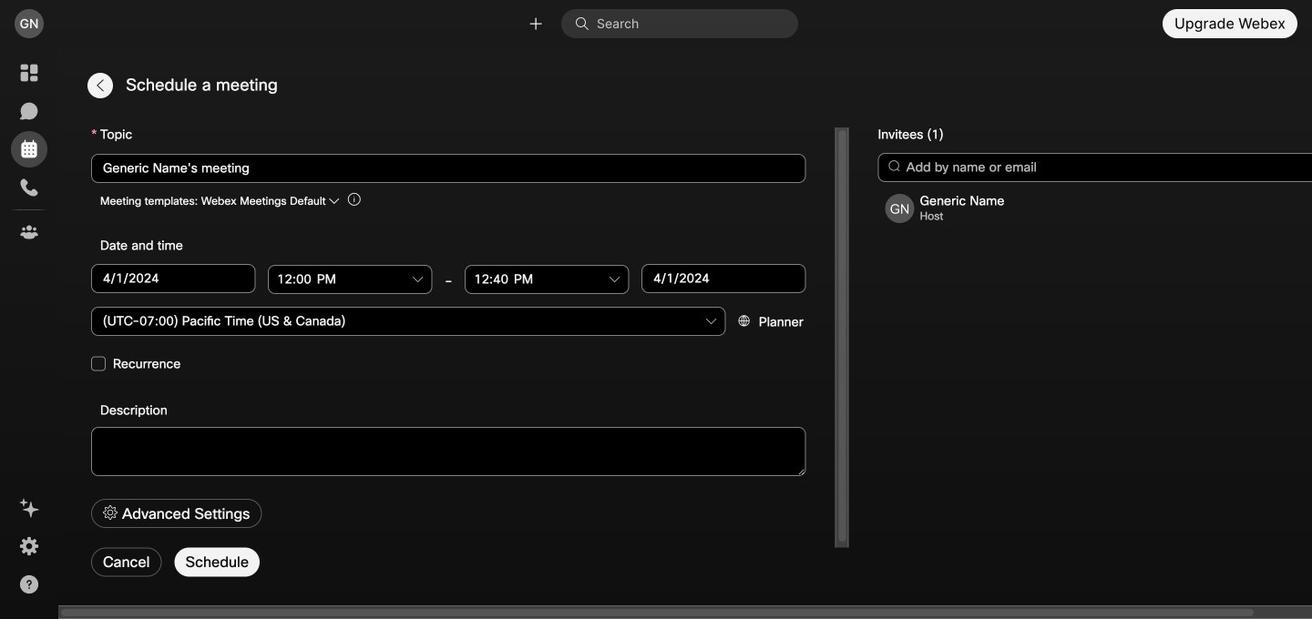 Task type: describe. For each thing, give the bounding box(es) containing it.
webex tab list
[[11, 55, 47, 251]]



Task type: locate. For each thing, give the bounding box(es) containing it.
navigation
[[0, 47, 58, 620]]



Task type: vqa. For each thing, say whether or not it's contained in the screenshot.
the Webex tab list
yes



